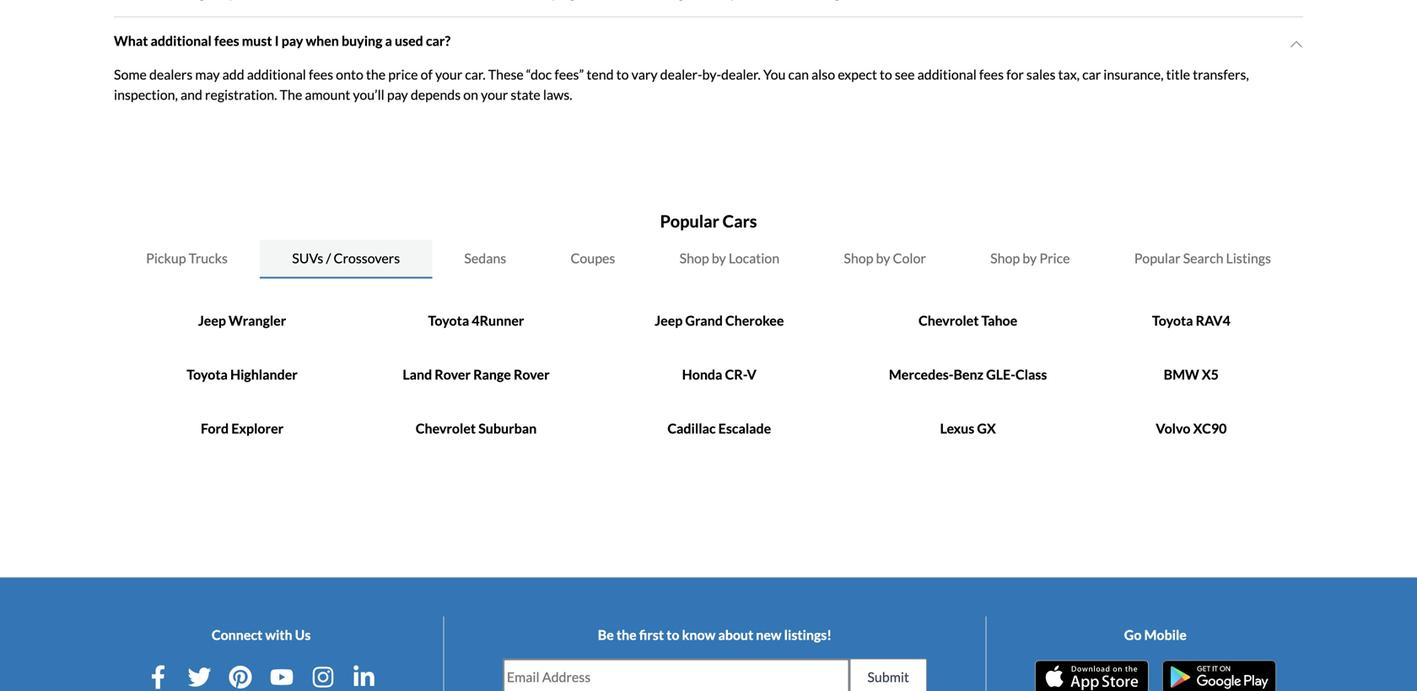 Task type: locate. For each thing, give the bounding box(es) containing it.
shop left the price
[[991, 250, 1020, 267]]

additional inside dropdown button
[[151, 32, 212, 49]]

1 vertical spatial pay
[[387, 86, 408, 103]]

submit
[[868, 669, 909, 686]]

add
[[222, 66, 244, 83]]

shop
[[680, 250, 709, 267], [844, 250, 874, 267], [991, 250, 1020, 267]]

v
[[747, 367, 757, 383]]

the
[[366, 66, 386, 83], [617, 627, 637, 644]]

2 by from the left
[[876, 250, 890, 267]]

by-
[[702, 66, 721, 83]]

popular left search
[[1135, 250, 1181, 267]]

chevrolet down land
[[416, 421, 476, 437]]

1 horizontal spatial pay
[[387, 86, 408, 103]]

by for price
[[1023, 250, 1037, 267]]

1 by from the left
[[712, 250, 726, 267]]

toyota
[[428, 313, 469, 329], [1152, 313, 1193, 329], [187, 367, 228, 383]]

toyota highlander link
[[187, 367, 298, 383]]

bmw
[[1164, 367, 1199, 383]]

3 by from the left
[[1023, 250, 1037, 267]]

shop for shop by price
[[991, 250, 1020, 267]]

download on the app store image
[[1035, 661, 1149, 692]]

to left see
[[880, 66, 892, 83]]

highlander
[[230, 367, 298, 383]]

toyota left 4runner
[[428, 313, 469, 329]]

state
[[511, 86, 541, 103]]

0 horizontal spatial additional
[[151, 32, 212, 49]]

1 horizontal spatial the
[[617, 627, 637, 644]]

jeep wrangler link
[[198, 313, 286, 329]]

class
[[1016, 367, 1047, 383]]

1 jeep from the left
[[198, 313, 226, 329]]

insurance,
[[1104, 66, 1164, 83]]

jeep for jeep wrangler
[[198, 313, 226, 329]]

toyota left rav4 at the top right of page
[[1152, 313, 1193, 329]]

a
[[385, 32, 392, 49]]

rover right range
[[514, 367, 550, 383]]

mercedes-benz gle-class link
[[889, 367, 1047, 383]]

0 horizontal spatial fees
[[214, 32, 239, 49]]

2 horizontal spatial toyota
[[1152, 313, 1193, 329]]

by left the color on the right top of page
[[876, 250, 890, 267]]

linkedin image
[[352, 666, 376, 690]]

0 horizontal spatial toyota
[[187, 367, 228, 383]]

escalade
[[719, 421, 771, 437]]

of
[[421, 66, 433, 83]]

0 horizontal spatial jeep
[[198, 313, 226, 329]]

ford explorer
[[201, 421, 284, 437]]

these
[[488, 66, 524, 83]]

fees
[[214, 32, 239, 49], [309, 66, 333, 83], [979, 66, 1004, 83]]

shop for shop by location
[[680, 250, 709, 267]]

youtube image
[[270, 666, 294, 690]]

chevrolet
[[919, 313, 979, 329], [416, 421, 476, 437]]

what additional fees must i pay when buying a used car?
[[114, 32, 451, 49]]

1 shop from the left
[[680, 250, 709, 267]]

0 horizontal spatial the
[[366, 66, 386, 83]]

rover right land
[[435, 367, 471, 383]]

cadillac
[[668, 421, 716, 437]]

1 horizontal spatial to
[[667, 627, 680, 644]]

popular for popular cars
[[660, 211, 720, 232]]

price
[[388, 66, 418, 83]]

explorer
[[231, 421, 284, 437]]

fees left "must"
[[214, 32, 239, 49]]

jeep left wrangler
[[198, 313, 226, 329]]

0 vertical spatial the
[[366, 66, 386, 83]]

3 shop from the left
[[991, 250, 1020, 267]]

0 horizontal spatial pay
[[282, 32, 303, 49]]

additional
[[151, 32, 212, 49], [247, 66, 306, 83], [918, 66, 977, 83]]

price
[[1040, 250, 1070, 267]]

1 horizontal spatial chevrolet
[[919, 313, 979, 329]]

additional up the
[[247, 66, 306, 83]]

tahoe
[[982, 313, 1018, 329]]

what additional fees must i pay when buying a used car? button
[[114, 17, 1303, 65]]

0 horizontal spatial your
[[435, 66, 462, 83]]

toyota up the ford
[[187, 367, 228, 383]]

2 jeep from the left
[[655, 313, 683, 329]]

cadillac escalade
[[668, 421, 771, 437]]

0 horizontal spatial popular
[[660, 211, 720, 232]]

new
[[756, 627, 782, 644]]

xc90
[[1193, 421, 1227, 437]]

2 horizontal spatial to
[[880, 66, 892, 83]]

1 horizontal spatial fees
[[309, 66, 333, 83]]

ford explorer link
[[201, 421, 284, 437]]

inspection,
[[114, 86, 178, 103]]

by left location
[[712, 250, 726, 267]]

car?
[[426, 32, 451, 49]]

car.
[[465, 66, 486, 83]]

your down "these"
[[481, 86, 508, 103]]

also
[[812, 66, 835, 83]]

tax,
[[1058, 66, 1080, 83]]

popular search listings
[[1135, 250, 1271, 267]]

pay
[[282, 32, 303, 49], [387, 86, 408, 103]]

0 horizontal spatial by
[[712, 250, 726, 267]]

popular
[[660, 211, 720, 232], [1135, 250, 1181, 267]]

popular left cars
[[660, 211, 720, 232]]

shop for shop by color
[[844, 250, 874, 267]]

pay right the i
[[282, 32, 303, 49]]

chevron down image
[[1290, 38, 1303, 51]]

additional up dealers
[[151, 32, 212, 49]]

pickup trucks
[[146, 250, 228, 267]]

to right "first"
[[667, 627, 680, 644]]

1 horizontal spatial by
[[876, 250, 890, 267]]

1 horizontal spatial jeep
[[655, 313, 683, 329]]

chevrolet left tahoe
[[919, 313, 979, 329]]

shop left the color on the right top of page
[[844, 250, 874, 267]]

listings
[[1226, 250, 1271, 267]]

2 horizontal spatial fees
[[979, 66, 1004, 83]]

grand
[[685, 313, 723, 329]]

1 horizontal spatial toyota
[[428, 313, 469, 329]]

1 horizontal spatial your
[[481, 86, 508, 103]]

jeep left 'grand' at the top of page
[[655, 313, 683, 329]]

fees up the amount
[[309, 66, 333, 83]]

1 vertical spatial popular
[[1135, 250, 1181, 267]]

chevrolet for chevrolet suburban
[[416, 421, 476, 437]]

0 vertical spatial chevrolet
[[919, 313, 979, 329]]

by left the price
[[1023, 250, 1037, 267]]

pay inside dropdown button
[[282, 32, 303, 49]]

/
[[326, 250, 331, 267]]

your right of
[[435, 66, 462, 83]]

volvo
[[1156, 421, 1191, 437]]

lexus
[[940, 421, 975, 437]]

mercedes-benz gle-class
[[889, 367, 1047, 383]]

0 horizontal spatial chevrolet
[[416, 421, 476, 437]]

0 vertical spatial popular
[[660, 211, 720, 232]]

the right be
[[617, 627, 637, 644]]

jeep
[[198, 313, 226, 329], [655, 313, 683, 329]]

1 horizontal spatial popular
[[1135, 250, 1181, 267]]

ford
[[201, 421, 229, 437]]

0 vertical spatial your
[[435, 66, 462, 83]]

volvo xc90 link
[[1156, 421, 1227, 437]]

additional right see
[[918, 66, 977, 83]]

chevrolet tahoe
[[919, 313, 1018, 329]]

go
[[1124, 627, 1142, 644]]

1 horizontal spatial rover
[[514, 367, 550, 383]]

know
[[682, 627, 716, 644]]

popular for popular search listings
[[1135, 250, 1181, 267]]

to left vary
[[616, 66, 629, 83]]

the up you'll
[[366, 66, 386, 83]]

fees left for
[[979, 66, 1004, 83]]

must
[[242, 32, 272, 49]]

see
[[895, 66, 915, 83]]

land rover range rover link
[[403, 367, 550, 383]]

toyota 4runner link
[[428, 313, 524, 329]]

0 horizontal spatial rover
[[435, 367, 471, 383]]

and
[[181, 86, 202, 103]]

sales
[[1027, 66, 1056, 83]]

shop by location
[[680, 250, 780, 267]]

1 vertical spatial your
[[481, 86, 508, 103]]

the inside some dealers may add additional fees onto the price of your car. these "doc fees" tend to vary dealer-by-dealer. you can also expect to see additional fees for sales tax, car insurance, title transfers, inspection, and registration. the amount you'll pay depends on your state laws.
[[366, 66, 386, 83]]

toyota 4runner
[[428, 313, 524, 329]]

1 horizontal spatial shop
[[844, 250, 874, 267]]

2 rover from the left
[[514, 367, 550, 383]]

Email Address email field
[[504, 660, 849, 692]]

facebook image
[[146, 666, 170, 690]]

the
[[280, 86, 302, 103]]

rover
[[435, 367, 471, 383], [514, 367, 550, 383]]

pay down price
[[387, 86, 408, 103]]

2 shop from the left
[[844, 250, 874, 267]]

1 vertical spatial chevrolet
[[416, 421, 476, 437]]

0 horizontal spatial shop
[[680, 250, 709, 267]]

0 vertical spatial pay
[[282, 32, 303, 49]]

cherokee
[[725, 313, 784, 329]]

2 horizontal spatial by
[[1023, 250, 1037, 267]]

shop down popular cars
[[680, 250, 709, 267]]

honda cr-v
[[682, 367, 757, 383]]

2 horizontal spatial shop
[[991, 250, 1020, 267]]



Task type: describe. For each thing, give the bounding box(es) containing it.
bmw x5 link
[[1164, 367, 1219, 383]]

when
[[306, 32, 339, 49]]

jeep for jeep grand cherokee
[[655, 313, 683, 329]]

be the first to know about new listings!
[[598, 627, 832, 644]]

used
[[395, 32, 423, 49]]

4runner
[[472, 313, 524, 329]]

lexus gx link
[[940, 421, 996, 437]]

amount
[[305, 86, 350, 103]]

shop by color
[[844, 250, 926, 267]]

jeep wrangler
[[198, 313, 286, 329]]

shop by price
[[991, 250, 1070, 267]]

toyota highlander
[[187, 367, 298, 383]]

some dealers may add additional fees onto the price of your car. these "doc fees" tend to vary dealer-by-dealer. you can also expect to see additional fees for sales tax, car insurance, title transfers, inspection, and registration. the amount you'll pay depends on your state laws.
[[114, 66, 1249, 103]]

connect with us
[[212, 627, 311, 644]]

jeep grand cherokee link
[[655, 313, 784, 329]]

color
[[893, 250, 926, 267]]

rav4
[[1196, 313, 1231, 329]]

car
[[1083, 66, 1101, 83]]

1 vertical spatial the
[[617, 627, 637, 644]]

lexus gx
[[940, 421, 996, 437]]

what
[[114, 32, 148, 49]]

sedans
[[464, 250, 506, 267]]

2 horizontal spatial additional
[[918, 66, 977, 83]]

twitter image
[[188, 666, 211, 690]]

fees"
[[555, 66, 584, 83]]

land
[[403, 367, 432, 383]]

about
[[718, 627, 754, 644]]

go mobile
[[1124, 627, 1187, 644]]

may
[[195, 66, 220, 83]]

pay inside some dealers may add additional fees onto the price of your car. these "doc fees" tend to vary dealer-by-dealer. you can also expect to see additional fees for sales tax, car insurance, title transfers, inspection, and registration. the amount you'll pay depends on your state laws.
[[387, 86, 408, 103]]

by for color
[[876, 250, 890, 267]]

gx
[[977, 421, 996, 437]]

1 horizontal spatial additional
[[247, 66, 306, 83]]

chevrolet suburban link
[[416, 421, 537, 437]]

can
[[788, 66, 809, 83]]

vary
[[632, 66, 658, 83]]

0 horizontal spatial to
[[616, 66, 629, 83]]

buying
[[342, 32, 383, 49]]

1 rover from the left
[[435, 367, 471, 383]]

on
[[463, 86, 478, 103]]

popular cars
[[660, 211, 757, 232]]

trucks
[[189, 250, 228, 267]]

benz
[[954, 367, 984, 383]]

pickup
[[146, 250, 186, 267]]

dealer.
[[721, 66, 761, 83]]

chevrolet for chevrolet tahoe
[[919, 313, 979, 329]]

chevrolet tahoe link
[[919, 313, 1018, 329]]

jeep grand cherokee
[[655, 313, 784, 329]]

mercedes-
[[889, 367, 954, 383]]

toyota for toyota highlander
[[187, 367, 228, 383]]

get it on google play image
[[1162, 661, 1276, 692]]

laws.
[[543, 86, 572, 103]]

toyota for toyota rav4
[[1152, 313, 1193, 329]]

us
[[295, 627, 311, 644]]

chevrolet suburban
[[416, 421, 537, 437]]

cars
[[723, 211, 757, 232]]

volvo xc90
[[1156, 421, 1227, 437]]

instagram image
[[311, 666, 335, 690]]

dealers
[[149, 66, 193, 83]]

land rover range rover
[[403, 367, 550, 383]]

dealer-
[[660, 66, 702, 83]]

gle-
[[986, 367, 1016, 383]]

depends
[[411, 86, 461, 103]]

by for location
[[712, 250, 726, 267]]

toyota rav4 link
[[1152, 313, 1231, 329]]

toyota for toyota 4runner
[[428, 313, 469, 329]]

honda cr-v link
[[682, 367, 757, 383]]

pinterest image
[[229, 666, 252, 690]]

crossovers
[[334, 250, 400, 267]]

"doc
[[526, 66, 552, 83]]

first
[[639, 627, 664, 644]]

submit button
[[850, 659, 927, 692]]

cr-
[[725, 367, 747, 383]]

for
[[1007, 66, 1024, 83]]

with
[[265, 627, 292, 644]]

search
[[1183, 250, 1224, 267]]

tend
[[587, 66, 614, 83]]

mobile
[[1144, 627, 1187, 644]]

cadillac escalade link
[[668, 421, 771, 437]]

title
[[1166, 66, 1190, 83]]

bmw x5
[[1164, 367, 1219, 383]]

suburban
[[479, 421, 537, 437]]

some
[[114, 66, 147, 83]]

fees inside dropdown button
[[214, 32, 239, 49]]



Task type: vqa. For each thing, say whether or not it's contained in the screenshot.
2.5L in the 83,728 mi 187 hp 2.5L I4
no



